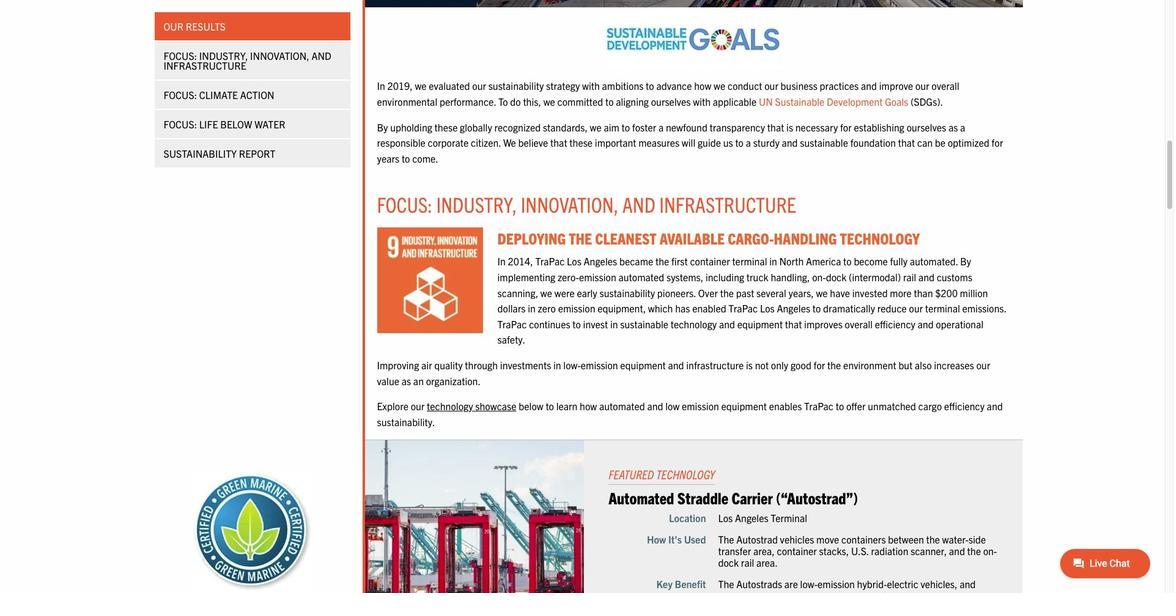 Task type: describe. For each thing, give the bounding box(es) containing it.
the right scanner, on the right
[[968, 545, 982, 557]]

enabled
[[693, 302, 727, 315]]

development
[[827, 95, 883, 108]]

emission down early
[[558, 302, 596, 315]]

1 horizontal spatial focus: industry, innovation, and infrastructure
[[377, 191, 797, 217]]

and inside by upholding these globally recognized standards, we aim to foster a newfound transparency that is necessary for establishing ourselves as a responsible corporate citizen. we believe that these important measures will guide us to a sturdy and sustainable foundation that can be optimized for years to come.
[[782, 137, 798, 149]]

automated.
[[910, 255, 959, 268]]

focus: for focus: industry, innovation, and infrastructure link
[[164, 50, 197, 62]]

report
[[239, 147, 276, 160]]

our results link
[[155, 12, 350, 40]]

emission up early
[[579, 271, 617, 283]]

un
[[759, 95, 773, 108]]

how inside the in 2019, we evaluated our sustainability strategy with ambitions to advance how we conduct our business practices and improve our overall environmental performance. to do this, we committed to aligning ourselves with applicable
[[695, 80, 712, 92]]

continues
[[529, 318, 571, 330]]

used
[[684, 533, 706, 546]]

become
[[854, 255, 888, 268]]

to left "offer"
[[836, 400, 845, 413]]

within
[[854, 590, 880, 594]]

conduct
[[728, 80, 763, 92]]

environmental
[[377, 95, 438, 108]]

the for navigate
[[719, 578, 735, 591]]

cleanest
[[596, 229, 657, 248]]

0 vertical spatial angeles
[[584, 255, 618, 268]]

water-
[[943, 533, 969, 546]]

navigate
[[719, 590, 754, 594]]

foundation
[[851, 137, 896, 149]]

optimized
[[948, 137, 990, 149]]

can
[[918, 137, 933, 149]]

necessary
[[796, 121, 838, 133]]

electric
[[888, 578, 919, 591]]

ambitions
[[602, 80, 644, 92]]

were
[[555, 287, 575, 299]]

overall inside in 2014, trapac los angeles became the first container terminal in north america to become fully automated. by implementing zero-emission automated systems, including truck handling, on-dock (intermodal) rail and customs scanning, we were early sustainability pioneers. over the past several years, we have invested more than $200 million dollars in zero emission equipment, which has enabled trapac los angeles to dramatically reduce our terminal emissions. trapac continues to invest in sustainable technology and equipment that improves overall efficiency and operational safety.
[[845, 318, 873, 330]]

ourselves inside by upholding these globally recognized standards, we aim to foster a newfound transparency that is necessary for establishing ourselves as a responsible corporate citizen. we believe that these important measures will guide us to a sturdy and sustainable foundation that can be optimized for years to come.
[[907, 121, 947, 133]]

to up aligning
[[646, 80, 655, 92]]

$200
[[936, 287, 958, 299]]

do
[[511, 95, 521, 108]]

1 vertical spatial these
[[570, 137, 593, 149]]

unmatched
[[868, 400, 917, 413]]

sustainability.
[[377, 416, 435, 428]]

sturdy
[[754, 137, 780, 149]]

as inside improving air quality through investments in low-emission equipment and infrastructure is not only good for the environment but also increases our value as an organization.
[[402, 375, 411, 387]]

past
[[737, 287, 755, 299]]

that left can
[[899, 137, 916, 149]]

autostrads
[[737, 578, 783, 591]]

trapac down dollars
[[498, 318, 527, 330]]

quality
[[435, 359, 463, 371]]

and inside improving air quality through investments in low-emission equipment and infrastructure is not only good for the environment but also increases our value as an organization.
[[668, 359, 684, 371]]

low- inside the autostrads are low-emission hybrid-electric vehicles, and navigate based on virtual routes within 2cms accuracy, providin
[[801, 578, 818, 591]]

0 vertical spatial innovation,
[[250, 50, 309, 62]]

invest
[[584, 318, 608, 330]]

container inside the autostrad vehicles move containers between the water-side transfer area, container stacks, u.s. radiation scanner, and the on- dock rail area.
[[777, 545, 817, 557]]

climate
[[199, 89, 238, 101]]

featured
[[609, 467, 654, 482]]

applicable
[[713, 95, 757, 108]]

to left become on the right top of the page
[[844, 255, 852, 268]]

our up (sdgs). at the right top
[[916, 80, 930, 92]]

2cms
[[882, 590, 905, 594]]

over
[[699, 287, 718, 299]]

rail inside the autostrad vehicles move containers between the water-side transfer area, container stacks, u.s. radiation scanner, and the on- dock rail area.
[[742, 557, 755, 569]]

it's
[[669, 533, 682, 546]]

air
[[422, 359, 432, 371]]

2 vertical spatial los
[[719, 512, 733, 524]]

scanning,
[[498, 287, 539, 299]]

hybrid-
[[858, 578, 888, 591]]

goals
[[886, 95, 909, 108]]

infrastructure
[[687, 359, 744, 371]]

1 vertical spatial los
[[761, 302, 775, 315]]

scanner,
[[911, 545, 947, 557]]

that inside in 2014, trapac los angeles became the first container terminal in north america to become fully automated. by implementing zero-emission automated systems, including truck handling, on-dock (intermodal) rail and customs scanning, we were early sustainability pioneers. over the past several years, we have invested more than $200 million dollars in zero emission equipment, which has enabled trapac los angeles to dramatically reduce our terminal emissions. trapac continues to invest in sustainable technology and equipment that improves overall efficiency and operational safety.
[[786, 318, 802, 330]]

focus: for focus: life below water link
[[164, 118, 197, 130]]

zero
[[538, 302, 556, 315]]

standards,
[[543, 121, 588, 133]]

safety.
[[498, 334, 526, 346]]

and inside the autostrads are low-emission hybrid-electric vehicles, and navigate based on virtual routes within 2cms accuracy, providin
[[960, 578, 976, 591]]

1 horizontal spatial industry,
[[437, 191, 517, 217]]

our up performance. to
[[473, 80, 486, 92]]

emission inside improving air quality through investments in low-emission equipment and infrastructure is not only good for the environment but also increases our value as an organization.
[[581, 359, 618, 371]]

deploying the cleanest available cargo-handling technology
[[498, 229, 920, 248]]

focus: life below water
[[164, 118, 286, 130]]

sustainability report link
[[155, 140, 350, 168]]

we up 'zero' on the left bottom of page
[[541, 287, 553, 299]]

dock inside in 2014, trapac los angeles became the first container terminal in north america to become fully automated. by implementing zero-emission automated systems, including truck handling, on-dock (intermodal) rail and customs scanning, we were early sustainability pioneers. over the past several years, we have invested more than $200 million dollars in zero emission equipment, which has enabled trapac los angeles to dramatically reduce our terminal emissions. trapac continues to invest in sustainable technology and equipment that improves overall efficiency and operational safety.
[[827, 271, 847, 283]]

transfer
[[719, 545, 752, 557]]

below
[[519, 400, 544, 413]]

sustainable inside by upholding these globally recognized standards, we aim to foster a newfound transparency that is necessary for establishing ourselves as a responsible corporate citizen. we believe that these important measures will guide us to a sturdy and sustainable foundation that can be optimized for years to come.
[[800, 137, 849, 149]]

trapac inside below to learn how automated and low emission equipment enables trapac to offer unmatched cargo efficiency and sustainability.
[[805, 400, 834, 413]]

the
[[569, 229, 592, 248]]

more
[[891, 287, 912, 299]]

available
[[660, 229, 725, 248]]

our up sustainability.
[[411, 400, 425, 413]]

efficiency inside in 2014, trapac los angeles became the first container terminal in north america to become fully automated. by implementing zero-emission automated systems, including truck handling, on-dock (intermodal) rail and customs scanning, we were early sustainability pioneers. over the past several years, we have invested more than $200 million dollars in zero emission equipment, which has enabled trapac los angeles to dramatically reduce our terminal emissions. trapac continues to invest in sustainable technology and equipment that improves overall efficiency and operational safety.
[[875, 318, 916, 330]]

by inside by upholding these globally recognized standards, we aim to foster a newfound transparency that is necessary for establishing ourselves as a responsible corporate citizen. we believe that these important measures will guide us to a sturdy and sustainable foundation that can be optimized for years to come.
[[377, 121, 388, 133]]

container inside in 2014, trapac los angeles became the first container terminal in north america to become fully automated. by implementing zero-emission automated systems, including truck handling, on-dock (intermodal) rail and customs scanning, we were early sustainability pioneers. over the past several years, we have invested more than $200 million dollars in zero emission equipment, which has enabled trapac los angeles to dramatically reduce our terminal emissions. trapac continues to invest in sustainable technology and equipment that improves overall efficiency and operational safety.
[[690, 255, 730, 268]]

un sustainable development goals (sdgs).
[[759, 95, 944, 108]]

technology inside in 2014, trapac los angeles became the first container terminal in north america to become fully automated. by implementing zero-emission automated systems, including truck handling, on-dock (intermodal) rail and customs scanning, we were early sustainability pioneers. over the past several years, we have invested more than $200 million dollars in zero emission equipment, which has enabled trapac los angeles to dramatically reduce our terminal emissions. trapac continues to invest in sustainable technology and equipment that improves overall efficiency and operational safety.
[[671, 318, 717, 330]]

focus: for focus: climate action link
[[164, 89, 197, 101]]

we right this,
[[544, 95, 556, 108]]

0 horizontal spatial terminal
[[733, 255, 768, 268]]

to up improves
[[813, 302, 821, 315]]

1 horizontal spatial a
[[746, 137, 751, 149]]

we up environmental
[[415, 80, 427, 92]]

the autostrad vehicles move containers between the water-side transfer area, container stacks, u.s. radiation scanner, and the on- dock rail area.
[[719, 533, 998, 569]]

to down the ambitions
[[606, 95, 614, 108]]

1 vertical spatial for
[[992, 137, 1004, 149]]

customs
[[937, 271, 973, 283]]

1 horizontal spatial for
[[841, 121, 852, 133]]

2014,
[[508, 255, 533, 268]]

cargo-
[[728, 229, 774, 248]]

several
[[757, 287, 787, 299]]

focus: down the years
[[377, 191, 433, 217]]

0 horizontal spatial a
[[659, 121, 664, 133]]

and inside the autostrad vehicles move containers between the water-side transfer area, container stacks, u.s. radiation scanner, and the on- dock rail area.
[[950, 545, 966, 557]]

2 horizontal spatial angeles
[[777, 302, 811, 315]]

u.s.
[[852, 545, 869, 557]]

infrastructure inside focus: industry, innovation, and infrastructure link
[[164, 59, 246, 72]]

committed
[[558, 95, 604, 108]]

organization.
[[426, 375, 481, 387]]

sustainability inside the in 2019, we evaluated our sustainability strategy with ambitions to advance how we conduct our business practices and improve our overall environmental performance. to do this, we committed to aligning ourselves with applicable
[[489, 80, 544, 92]]

in inside improving air quality through investments in low-emission equipment and infrastructure is not only good for the environment but also increases our value as an organization.
[[554, 359, 562, 371]]

virtual
[[797, 590, 823, 594]]

evaluated
[[429, 80, 470, 92]]

un sustainable development goals link
[[759, 95, 909, 108]]

side
[[969, 533, 987, 546]]

responsible
[[377, 137, 426, 149]]

0 vertical spatial and
[[312, 50, 332, 62]]

be
[[936, 137, 946, 149]]

results
[[186, 20, 226, 32]]

los angeles terminal
[[719, 512, 808, 524]]

technology
[[841, 229, 920, 248]]

routes
[[826, 590, 852, 594]]

we
[[504, 137, 516, 149]]

to left invest
[[573, 318, 581, 330]]

sustainable
[[776, 95, 825, 108]]

improve
[[880, 80, 914, 92]]

1 horizontal spatial with
[[693, 95, 711, 108]]

1 horizontal spatial and
[[623, 191, 656, 217]]

showcase
[[476, 400, 517, 413]]

to right aim
[[622, 121, 630, 133]]

cargo
[[919, 400, 943, 413]]

we up applicable
[[714, 80, 726, 92]]

area.
[[757, 557, 778, 569]]



Task type: vqa. For each thing, say whether or not it's contained in the screenshot.
"between"
yes



Task type: locate. For each thing, give the bounding box(es) containing it.
but
[[899, 359, 913, 371]]

equipment up low
[[621, 359, 666, 371]]

will
[[682, 137, 696, 149]]

0 vertical spatial sustainability
[[489, 80, 544, 92]]

1 vertical spatial how
[[580, 400, 597, 413]]

handling
[[774, 229, 837, 248]]

in left 2014,
[[498, 255, 506, 268]]

north
[[780, 255, 804, 268]]

1 horizontal spatial sustainable
[[800, 137, 849, 149]]

globally
[[460, 121, 492, 133]]

as
[[949, 121, 959, 133], [402, 375, 411, 387]]

1 vertical spatial by
[[961, 255, 972, 268]]

0 horizontal spatial low-
[[564, 359, 581, 371]]

our inside improving air quality through investments in low-emission equipment and infrastructure is not only good for the environment but also increases our value as an organization.
[[977, 359, 991, 371]]

million
[[961, 287, 989, 299]]

systems,
[[667, 271, 704, 283]]

focus: left life
[[164, 118, 197, 130]]

0 horizontal spatial container
[[690, 255, 730, 268]]

improving
[[377, 359, 419, 371]]

not
[[756, 359, 769, 371]]

1 vertical spatial overall
[[845, 318, 873, 330]]

is left "not" on the bottom of page
[[747, 359, 753, 371]]

0 horizontal spatial with
[[583, 80, 600, 92]]

the left "autostrad"
[[719, 533, 735, 546]]

recognized
[[495, 121, 541, 133]]

in left 'zero' on the left bottom of page
[[528, 302, 536, 315]]

performance. to
[[440, 95, 508, 108]]

low- inside improving air quality through investments in low-emission equipment and infrastructure is not only good for the environment but also increases our value as an organization.
[[564, 359, 581, 371]]

efficiency inside below to learn how automated and low emission equipment enables trapac to offer unmatched cargo efficiency and sustainability.
[[945, 400, 985, 413]]

0 horizontal spatial dock
[[719, 557, 739, 569]]

by inside in 2014, trapac los angeles became the first container terminal in north america to become fully automated. by implementing zero-emission automated systems, including truck handling, on-dock (intermodal) rail and customs scanning, we were early sustainability pioneers. over the past several years, we have invested more than $200 million dollars in zero emission equipment, which has enabled trapac los angeles to dramatically reduce our terminal emissions. trapac continues to invest in sustainable technology and equipment that improves overall efficiency and operational safety.
[[961, 255, 972, 268]]

1 vertical spatial automated
[[600, 400, 645, 413]]

2 horizontal spatial a
[[961, 121, 966, 133]]

low- right 'are'
[[801, 578, 818, 591]]

on- down america
[[813, 271, 827, 283]]

years,
[[789, 287, 814, 299]]

on- right water-
[[984, 545, 998, 557]]

angeles down the
[[584, 255, 618, 268]]

in down equipment,
[[611, 318, 618, 330]]

0 horizontal spatial focus: industry, innovation, and infrastructure
[[164, 50, 332, 72]]

1 vertical spatial container
[[777, 545, 817, 557]]

for inside improving air quality through investments in low-emission equipment and infrastructure is not only good for the environment but also increases our value as an organization.
[[814, 359, 826, 371]]

that up sturdy
[[768, 121, 785, 133]]

1 vertical spatial and
[[623, 191, 656, 217]]

through
[[465, 359, 498, 371]]

explore our technology showcase
[[377, 400, 517, 413]]

infrastructure up climate
[[164, 59, 246, 72]]

1 vertical spatial as
[[402, 375, 411, 387]]

emission
[[579, 271, 617, 283], [558, 302, 596, 315], [581, 359, 618, 371], [682, 400, 720, 413], [818, 578, 855, 591]]

pioneers.
[[658, 287, 696, 299]]

for right "optimized"
[[992, 137, 1004, 149]]

0 vertical spatial technology
[[671, 318, 717, 330]]

1 horizontal spatial how
[[695, 80, 712, 92]]

efficiency
[[875, 318, 916, 330], [945, 400, 985, 413]]

our inside in 2014, trapac los angeles became the first container terminal in north america to become fully automated. by implementing zero-emission automated systems, including truck handling, on-dock (intermodal) rail and customs scanning, we were early sustainability pioneers. over the past several years, we have invested more than $200 million dollars in zero emission equipment, which has enabled trapac los angeles to dramatically reduce our terminal emissions. trapac continues to invest in sustainable technology and equipment that improves overall efficiency and operational safety.
[[910, 302, 924, 315]]

trapac los angeles automated straddle carrier image
[[365, 441, 584, 594]]

ourselves down advance
[[651, 95, 691, 108]]

1 vertical spatial focus: industry, innovation, and infrastructure
[[377, 191, 797, 217]]

key benefit
[[657, 578, 706, 591]]

to left 'learn'
[[546, 400, 554, 413]]

emission right low
[[682, 400, 720, 413]]

0 vertical spatial dock
[[827, 271, 847, 283]]

for down un sustainable development goals (sdgs).
[[841, 121, 852, 133]]

to down responsible
[[402, 152, 410, 164]]

0 vertical spatial sustainable
[[800, 137, 849, 149]]

0 horizontal spatial by
[[377, 121, 388, 133]]

ourselves up can
[[907, 121, 947, 133]]

that left improves
[[786, 318, 802, 330]]

0 horizontal spatial these
[[435, 121, 458, 133]]

the down including
[[721, 287, 734, 299]]

on- inside in 2014, trapac los angeles became the first container terminal in north america to become fully automated. by implementing zero-emission automated systems, including truck handling, on-dock (intermodal) rail and customs scanning, we were early sustainability pioneers. over the past several years, we have invested more than $200 million dollars in zero emission equipment, which has enabled trapac los angeles to dramatically reduce our terminal emissions. trapac continues to invest in sustainable technology and equipment that improves overall efficiency and operational safety.
[[813, 271, 827, 283]]

in inside the in 2019, we evaluated our sustainability strategy with ambitions to advance how we conduct our business practices and improve our overall environmental performance. to do this, we committed to aligning ourselves with applicable
[[377, 80, 385, 92]]

in for in 2014, trapac los angeles became the first container terminal in north america to become fully automated. by implementing zero-emission automated systems, including truck handling, on-dock (intermodal) rail and customs scanning, we were early sustainability pioneers. over the past several years, we have invested more than $200 million dollars in zero emission equipment, which has enabled trapac los angeles to dramatically reduce our terminal emissions. trapac continues to invest in sustainable technology and equipment that improves overall efficiency and operational safety.
[[498, 255, 506, 268]]

in left 2019,
[[377, 80, 385, 92]]

carrier
[[732, 488, 773, 508]]

efficiency right the cargo
[[945, 400, 985, 413]]

these up the corporate
[[435, 121, 458, 133]]

0 horizontal spatial los
[[567, 255, 582, 268]]

by up responsible
[[377, 121, 388, 133]]

1 horizontal spatial as
[[949, 121, 959, 133]]

los down straddle
[[719, 512, 733, 524]]

the
[[719, 533, 735, 546], [719, 578, 735, 591]]

0 horizontal spatial sustainability
[[489, 80, 544, 92]]

0 horizontal spatial as
[[402, 375, 411, 387]]

with up newfound
[[693, 95, 711, 108]]

rail inside in 2014, trapac los angeles became the first container terminal in north america to become fully automated. by implementing zero-emission automated systems, including truck handling, on-dock (intermodal) rail and customs scanning, we were early sustainability pioneers. over the past several years, we have invested more than $200 million dollars in zero emission equipment, which has enabled trapac los angeles to dramatically reduce our terminal emissions. trapac continues to invest in sustainable technology and equipment that improves overall efficiency and operational safety.
[[904, 271, 917, 283]]

trapac down past
[[729, 302, 758, 315]]

based
[[757, 590, 782, 594]]

rail up more
[[904, 271, 917, 283]]

0 vertical spatial by
[[377, 121, 388, 133]]

1 vertical spatial infrastructure
[[660, 191, 797, 217]]

2 horizontal spatial los
[[761, 302, 775, 315]]

automated inside in 2014, trapac los angeles became the first container terminal in north america to become fully automated. by implementing zero-emission automated systems, including truck handling, on-dock (intermodal) rail and customs scanning, we were early sustainability pioneers. over the past several years, we have invested more than $200 million dollars in zero emission equipment, which has enabled trapac los angeles to dramatically reduce our terminal emissions. trapac continues to invest in sustainable technology and equipment that improves overall efficiency and operational safety.
[[619, 271, 665, 283]]

1 horizontal spatial overall
[[932, 80, 960, 92]]

these down standards,
[[570, 137, 593, 149]]

1 vertical spatial equipment
[[621, 359, 666, 371]]

angeles down "years," on the right
[[777, 302, 811, 315]]

2 vertical spatial equipment
[[722, 400, 767, 413]]

0 vertical spatial los
[[567, 255, 582, 268]]

overall down dramatically
[[845, 318, 873, 330]]

1 horizontal spatial on-
[[984, 545, 998, 557]]

practices
[[820, 80, 859, 92]]

0 horizontal spatial innovation,
[[250, 50, 309, 62]]

an
[[414, 375, 424, 387]]

improving air quality through investments in low-emission equipment and infrastructure is not only good for the environment but also increases our value as an organization.
[[377, 359, 991, 387]]

1 horizontal spatial low-
[[801, 578, 818, 591]]

dollars
[[498, 302, 526, 315]]

1 vertical spatial innovation,
[[521, 191, 619, 217]]

explore
[[377, 400, 409, 413]]

automated left low
[[600, 400, 645, 413]]

equipment left enables
[[722, 400, 767, 413]]

including
[[706, 271, 745, 283]]

in inside in 2014, trapac los angeles became the first container terminal in north america to become fully automated. by implementing zero-emission automated systems, including truck handling, on-dock (intermodal) rail and customs scanning, we were early sustainability pioneers. over the past several years, we have invested more than $200 million dollars in zero emission equipment, which has enabled trapac los angeles to dramatically reduce our terminal emissions. trapac continues to invest in sustainable technology and equipment that improves overall efficiency and operational safety.
[[498, 255, 506, 268]]

0 vertical spatial how
[[695, 80, 712, 92]]

1 horizontal spatial los
[[719, 512, 733, 524]]

is inside improving air quality through investments in low-emission equipment and infrastructure is not only good for the environment but also increases our value as an organization.
[[747, 359, 753, 371]]

our up un
[[765, 80, 779, 92]]

1 horizontal spatial these
[[570, 137, 593, 149]]

sustainability
[[489, 80, 544, 92], [600, 287, 655, 299]]

terminal up truck
[[733, 255, 768, 268]]

on- inside the autostrad vehicles move containers between the water-side transfer area, container stacks, u.s. radiation scanner, and the on- dock rail area.
[[984, 545, 998, 557]]

the inside improving air quality through investments in low-emission equipment and infrastructure is not only good for the environment but also increases our value as an organization.
[[828, 359, 842, 371]]

sustainable
[[800, 137, 849, 149], [621, 318, 669, 330]]

0 vertical spatial rail
[[904, 271, 917, 283]]

automated inside below to learn how automated and low emission equipment enables trapac to offer unmatched cargo efficiency and sustainability.
[[600, 400, 645, 413]]

by up customs at the top of page
[[961, 255, 972, 268]]

a up "optimized"
[[961, 121, 966, 133]]

in right investments
[[554, 359, 562, 371]]

sustainability up equipment,
[[600, 287, 655, 299]]

accuracy,
[[908, 590, 949, 594]]

2019,
[[388, 80, 413, 92]]

trapac right enables
[[805, 400, 834, 413]]

has
[[676, 302, 691, 315]]

focus: life below water link
[[155, 110, 350, 138]]

0 horizontal spatial industry,
[[199, 50, 248, 62]]

equipment inside in 2014, trapac los angeles became the first container terminal in north america to become fully automated. by implementing zero-emission automated systems, including truck handling, on-dock (intermodal) rail and customs scanning, we were early sustainability pioneers. over the past several years, we have invested more than $200 million dollars in zero emission equipment, which has enabled trapac los angeles to dramatically reduce our terminal emissions. trapac continues to invest in sustainable technology and equipment that improves overall efficiency and operational safety.
[[738, 318, 783, 330]]

1 horizontal spatial innovation,
[[521, 191, 619, 217]]

0 vertical spatial the
[[719, 533, 735, 546]]

straddle
[[678, 488, 729, 508]]

0 horizontal spatial rail
[[742, 557, 755, 569]]

this,
[[523, 95, 542, 108]]

1 vertical spatial sustainability
[[600, 287, 655, 299]]

1 horizontal spatial sustainability
[[600, 287, 655, 299]]

the left autostrads
[[719, 578, 735, 591]]

automated down became
[[619, 271, 665, 283]]

by upholding these globally recognized standards, we aim to foster a newfound transparency that is necessary for establishing ourselves as a responsible corporate citizen. we believe that these important measures will guide us to a sturdy and sustainable foundation that can be optimized for years to come.
[[377, 121, 1004, 164]]

guide
[[698, 137, 721, 149]]

and inside the in 2019, we evaluated our sustainability strategy with ambitions to advance how we conduct our business practices and improve our overall environmental performance. to do this, we committed to aligning ourselves with applicable
[[862, 80, 878, 92]]

a left sturdy
[[746, 137, 751, 149]]

sustainability inside in 2014, trapac los angeles became the first container terminal in north america to become fully automated. by implementing zero-emission automated systems, including truck handling, on-dock (intermodal) rail and customs scanning, we were early sustainability pioneers. over the past several years, we have invested more than $200 million dollars in zero emission equipment, which has enabled trapac los angeles to dramatically reduce our terminal emissions. trapac continues to invest in sustainable technology and equipment that improves overall efficiency and operational safety.
[[600, 287, 655, 299]]

1 the from the top
[[719, 533, 735, 546]]

rail
[[904, 271, 917, 283], [742, 557, 755, 569]]

as inside by upholding these globally recognized standards, we aim to foster a newfound transparency that is necessary for establishing ourselves as a responsible corporate citizen. we believe that these important measures will guide us to a sturdy and sustainable foundation that can be optimized for years to come.
[[949, 121, 959, 133]]

are
[[785, 578, 798, 591]]

measures
[[639, 137, 680, 149]]

how inside below to learn how automated and low emission equipment enables trapac to offer unmatched cargo efficiency and sustainability.
[[580, 400, 597, 413]]

automated
[[609, 488, 675, 508]]

container
[[690, 255, 730, 268], [777, 545, 817, 557]]

1 horizontal spatial in
[[498, 255, 506, 268]]

emission down invest
[[581, 359, 618, 371]]

vehicles
[[781, 533, 815, 546]]

as left an
[[402, 375, 411, 387]]

action
[[240, 89, 275, 101]]

1 vertical spatial sustainable
[[621, 318, 669, 330]]

focus: down our
[[164, 50, 197, 62]]

environment
[[844, 359, 897, 371]]

(sdgs).
[[911, 95, 944, 108]]

to
[[646, 80, 655, 92], [606, 95, 614, 108], [622, 121, 630, 133], [736, 137, 744, 149], [402, 152, 410, 164], [844, 255, 852, 268], [813, 302, 821, 315], [573, 318, 581, 330], [546, 400, 554, 413], [836, 400, 845, 413]]

how right 'learn'
[[580, 400, 597, 413]]

sustainable down 'necessary'
[[800, 137, 849, 149]]

1 vertical spatial low-
[[801, 578, 818, 591]]

sustainable down which
[[621, 318, 669, 330]]

0 vertical spatial infrastructure
[[164, 59, 246, 72]]

efficiency down reduce in the bottom right of the page
[[875, 318, 916, 330]]

implementing
[[498, 271, 556, 283]]

sustainable inside in 2014, trapac los angeles became the first container terminal in north america to become fully automated. by implementing zero-emission automated systems, including truck handling, on-dock (intermodal) rail and customs scanning, we were early sustainability pioneers. over the past several years, we have invested more than $200 million dollars in zero emission equipment, which has enabled trapac los angeles to dramatically reduce our terminal emissions. trapac continues to invest in sustainable technology and equipment that improves overall efficiency and operational safety.
[[621, 318, 669, 330]]

1 vertical spatial terminal
[[926, 302, 961, 315]]

how right advance
[[695, 80, 712, 92]]

1 horizontal spatial infrastructure
[[660, 191, 797, 217]]

0 vertical spatial in
[[377, 80, 385, 92]]

1 vertical spatial dock
[[719, 557, 739, 569]]

the inside the autostrad vehicles move containers between the water-side transfer area, container stacks, u.s. radiation scanner, and the on- dock rail area.
[[719, 533, 735, 546]]

dramatically
[[824, 302, 876, 315]]

0 vertical spatial with
[[583, 80, 600, 92]]

for right good at the bottom of page
[[814, 359, 826, 371]]

to right us
[[736, 137, 744, 149]]

dock inside the autostrad vehicles move containers between the water-side transfer area, container stacks, u.s. radiation scanner, and the on- dock rail area.
[[719, 557, 739, 569]]

1 vertical spatial angeles
[[777, 302, 811, 315]]

years
[[377, 152, 400, 164]]

focus: left climate
[[164, 89, 197, 101]]

0 horizontal spatial efficiency
[[875, 318, 916, 330]]

los down several
[[761, 302, 775, 315]]

emission down stacks,
[[818, 578, 855, 591]]

equipment inside below to learn how automated and low emission equipment enables trapac to offer unmatched cargo efficiency and sustainability.
[[722, 400, 767, 413]]

equipment for and
[[621, 359, 666, 371]]

0 horizontal spatial how
[[580, 400, 597, 413]]

technology down has
[[671, 318, 717, 330]]

reduce
[[878, 302, 907, 315]]

we inside by upholding these globally recognized standards, we aim to foster a newfound transparency that is necessary for establishing ourselves as a responsible corporate citizen. we believe that these important measures will guide us to a sturdy and sustainable foundation that can be optimized for years to come.
[[590, 121, 602, 133]]

on-
[[813, 271, 827, 283], [984, 545, 998, 557]]

0 vertical spatial equipment
[[738, 318, 783, 330]]

0 vertical spatial for
[[841, 121, 852, 133]]

america
[[806, 255, 842, 268]]

we left have
[[817, 287, 828, 299]]

0 vertical spatial automated
[[619, 271, 665, 283]]

0 horizontal spatial angeles
[[584, 255, 618, 268]]

1 vertical spatial ourselves
[[907, 121, 947, 133]]

newfound
[[666, 121, 708, 133]]

equipment inside improving air quality through investments in low-emission equipment and infrastructure is not only good for the environment but also increases our value as an organization.
[[621, 359, 666, 371]]

0 vertical spatial focus: industry, innovation, and infrastructure
[[164, 50, 332, 72]]

is inside by upholding these globally recognized standards, we aim to foster a newfound transparency that is necessary for establishing ourselves as a responsible corporate citizen. we believe that these important measures will guide us to a sturdy and sustainable foundation that can be optimized for years to come.
[[787, 121, 794, 133]]

0 horizontal spatial infrastructure
[[164, 59, 246, 72]]

2 horizontal spatial for
[[992, 137, 1004, 149]]

a up measures
[[659, 121, 664, 133]]

the right good at the bottom of page
[[828, 359, 842, 371]]

deploying
[[498, 229, 566, 248]]

innovation, up the
[[521, 191, 619, 217]]

0 vertical spatial terminal
[[733, 255, 768, 268]]

equipment for enables
[[722, 400, 767, 413]]

rail left "area."
[[742, 557, 755, 569]]

0 vertical spatial container
[[690, 255, 730, 268]]

us
[[724, 137, 733, 149]]

0 horizontal spatial is
[[747, 359, 753, 371]]

2 the from the top
[[719, 578, 735, 591]]

container right area,
[[777, 545, 817, 557]]

focus: industry, innovation, and infrastructure down our results link
[[164, 50, 332, 72]]

sustainability report
[[164, 147, 276, 160]]

with
[[583, 80, 600, 92], [693, 95, 711, 108]]

overall inside the in 2019, we evaluated our sustainability strategy with ambitions to advance how we conduct our business practices and improve our overall environmental performance. to do this, we committed to aligning ourselves with applicable
[[932, 80, 960, 92]]

sustainability up do
[[489, 80, 544, 92]]

1 vertical spatial with
[[693, 95, 711, 108]]

upholding
[[391, 121, 433, 133]]

fully
[[891, 255, 908, 268]]

1 horizontal spatial is
[[787, 121, 794, 133]]

1 horizontal spatial angeles
[[736, 512, 769, 524]]

0 horizontal spatial technology
[[427, 400, 473, 413]]

1 vertical spatial in
[[498, 255, 506, 268]]

move
[[817, 533, 840, 546]]

2 vertical spatial angeles
[[736, 512, 769, 524]]

dock up have
[[827, 271, 847, 283]]

0 vertical spatial these
[[435, 121, 458, 133]]

trapac
[[536, 255, 565, 268], [729, 302, 758, 315], [498, 318, 527, 330], [805, 400, 834, 413]]

technology
[[657, 467, 715, 482]]

with up 'committed'
[[583, 80, 600, 92]]

and
[[312, 50, 332, 62], [623, 191, 656, 217]]

("autostrad")
[[776, 488, 859, 508]]

emission inside below to learn how automated and low emission equipment enables trapac to offer unmatched cargo efficiency and sustainability.
[[682, 400, 720, 413]]

which
[[648, 302, 673, 315]]

transparency
[[710, 121, 766, 133]]

in for in 2019, we evaluated our sustainability strategy with ambitions to advance how we conduct our business practices and improve our overall environmental performance. to do this, we committed to aligning ourselves with applicable
[[377, 80, 385, 92]]

overall up (sdgs). at the right top
[[932, 80, 960, 92]]

that down standards,
[[551, 137, 568, 149]]

0 horizontal spatial sustainable
[[621, 318, 669, 330]]

0 horizontal spatial ourselves
[[651, 95, 691, 108]]

infrastructure up the deploying the cleanest available cargo-handling technology
[[660, 191, 797, 217]]

emission inside the autostrads are low-emission hybrid-electric vehicles, and navigate based on virtual routes within 2cms accuracy, providin
[[818, 578, 855, 591]]

focus: industry, innovation, and infrastructure up the
[[377, 191, 797, 217]]

increases
[[935, 359, 975, 371]]

0 vertical spatial as
[[949, 121, 959, 133]]

angeles down carrier
[[736, 512, 769, 524]]

important
[[595, 137, 637, 149]]

1 horizontal spatial technology
[[671, 318, 717, 330]]

between
[[889, 533, 925, 546]]

the left first
[[656, 255, 670, 268]]

0 vertical spatial industry,
[[199, 50, 248, 62]]

in left north
[[770, 255, 778, 268]]

low- up 'learn'
[[564, 359, 581, 371]]

is left 'necessary'
[[787, 121, 794, 133]]

key
[[657, 578, 673, 591]]

these
[[435, 121, 458, 133], [570, 137, 593, 149]]

1 vertical spatial rail
[[742, 557, 755, 569]]

1 horizontal spatial terminal
[[926, 302, 961, 315]]

terminal
[[771, 512, 808, 524]]

1 horizontal spatial ourselves
[[907, 121, 947, 133]]

the inside the autostrads are low-emission hybrid-electric vehicles, and navigate based on virtual routes within 2cms accuracy, providin
[[719, 578, 735, 591]]

1 horizontal spatial dock
[[827, 271, 847, 283]]

our right the increases at the right of page
[[977, 359, 991, 371]]

terminal down '$200'
[[926, 302, 961, 315]]

technology down 'organization.'
[[427, 400, 473, 413]]

2 vertical spatial for
[[814, 359, 826, 371]]

los up zero-
[[567, 255, 582, 268]]

learn
[[557, 400, 578, 413]]

ourselves inside the in 2019, we evaluated our sustainability strategy with ambitions to advance how we conduct our business practices and improve our overall environmental performance. to do this, we committed to aligning ourselves with applicable
[[651, 95, 691, 108]]

0 vertical spatial ourselves
[[651, 95, 691, 108]]

the left water-
[[927, 533, 941, 546]]

we left aim
[[590, 121, 602, 133]]

1 horizontal spatial efficiency
[[945, 400, 985, 413]]

early
[[577, 287, 598, 299]]

0 horizontal spatial for
[[814, 359, 826, 371]]

have
[[831, 287, 851, 299]]

the for transfer
[[719, 533, 735, 546]]

1 vertical spatial is
[[747, 359, 753, 371]]

trapac up zero-
[[536, 255, 565, 268]]



